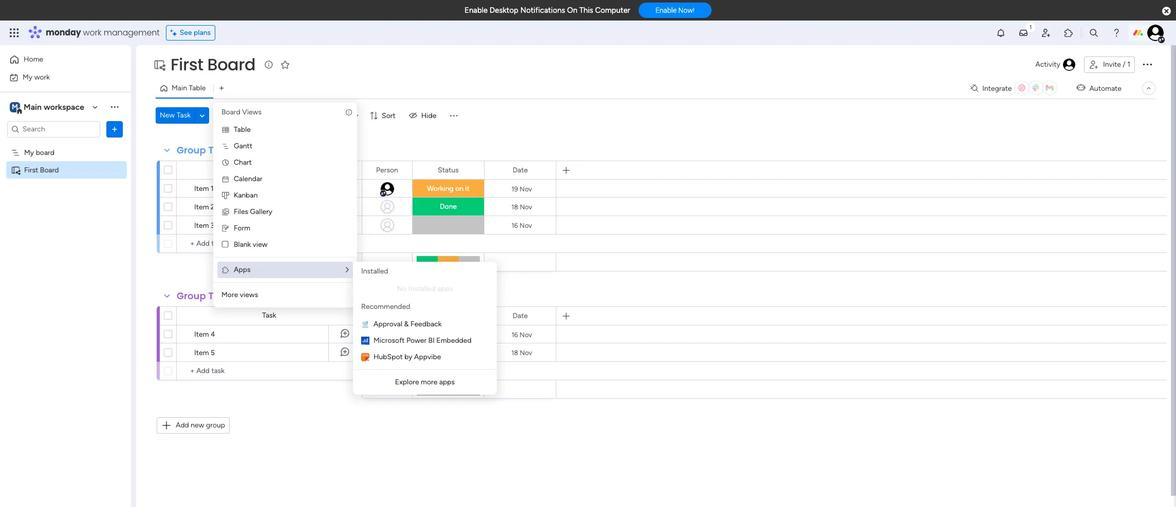 Task type: describe. For each thing, give the bounding box(es) containing it.
item for item 5
[[194, 349, 209, 358]]

invite / 1 button
[[1084, 57, 1135, 73]]

by
[[405, 353, 413, 362]]

enable now! button
[[639, 3, 712, 18]]

invite / 1
[[1103, 60, 1131, 69]]

group for status
[[177, 144, 206, 157]]

item 5
[[194, 349, 215, 358]]

sort button
[[365, 107, 402, 124]]

task inside new task button
[[177, 111, 191, 120]]

board views
[[222, 108, 262, 117]]

group for person
[[177, 290, 206, 303]]

apps for explore more apps
[[439, 378, 455, 387]]

installed inside menu item
[[409, 285, 436, 293]]

item for item 2
[[194, 203, 209, 212]]

more
[[222, 291, 238, 300]]

notifications
[[520, 6, 565, 15]]

table inside button
[[189, 84, 206, 93]]

1 horizontal spatial first board
[[171, 53, 256, 76]]

Search in workspace field
[[22, 123, 86, 135]]

4 nov from the top
[[520, 331, 532, 339]]

home
[[24, 55, 43, 64]]

monday
[[46, 27, 81, 39]]

5
[[211, 349, 215, 358]]

plans
[[194, 28, 211, 37]]

group title field for person
[[174, 290, 230, 303]]

new
[[160, 111, 175, 120]]

item for item 3
[[194, 222, 209, 230]]

invite
[[1103, 60, 1121, 69]]

Status field
[[435, 165, 461, 176]]

done
[[440, 202, 457, 211]]

app logo image for approval
[[361, 321, 370, 329]]

main workspace
[[24, 102, 84, 112]]

apps
[[234, 266, 251, 274]]

0 vertical spatial installed
[[361, 267, 388, 276]]

activity button
[[1032, 57, 1080, 73]]

2 vertical spatial board
[[40, 166, 59, 174]]

management
[[104, 27, 160, 39]]

main for main workspace
[[24, 102, 42, 112]]

work for monday
[[83, 27, 102, 39]]

notifications image
[[996, 28, 1006, 38]]

1 date field from the top
[[510, 165, 531, 176]]

person for 2nd person field from the bottom of the page
[[376, 166, 398, 174]]

chart
[[234, 158, 252, 167]]

search everything image
[[1089, 28, 1099, 38]]

18 nov for item 2
[[511, 203, 532, 211]]

add new group
[[176, 421, 225, 430]]

calendar
[[234, 175, 263, 183]]

add new group button
[[157, 418, 230, 434]]

1 horizontal spatial first
[[171, 53, 203, 76]]

activity
[[1036, 60, 1061, 69]]

date for first "date" field
[[513, 166, 528, 174]]

workspace image
[[10, 102, 20, 113]]

add view image
[[220, 85, 224, 92]]

power
[[407, 337, 427, 345]]

1 image
[[1026, 21, 1036, 33]]

arrow down image
[[350, 109, 362, 122]]

collapse board header image
[[1145, 84, 1153, 93]]

2 date field from the top
[[510, 311, 531, 322]]

my work
[[23, 73, 50, 81]]

title for status
[[208, 144, 228, 157]]

m
[[12, 103, 18, 111]]

19 nov
[[512, 185, 532, 193]]

1 person field from the top
[[374, 165, 401, 176]]

1 16 from the top
[[512, 222, 518, 229]]

workspace selection element
[[10, 101, 86, 114]]

group title for person
[[177, 290, 228, 303]]

my work button
[[6, 69, 110, 86]]

app logo image for hubspot
[[361, 354, 370, 362]]

person for 1st person field from the bottom
[[376, 312, 398, 320]]

status
[[438, 166, 459, 174]]

files gallery
[[234, 208, 273, 216]]

0 horizontal spatial shareable board image
[[11, 165, 21, 175]]

working
[[427, 185, 454, 193]]

enable for enable now!
[[656, 6, 677, 15]]

first board inside list box
[[24, 166, 59, 174]]

home button
[[6, 51, 110, 68]]

1 vertical spatial task
[[262, 311, 276, 320]]

1 horizontal spatial apps image
[[1064, 28, 1074, 38]]

options image
[[1141, 58, 1154, 70]]

item 3
[[194, 222, 215, 230]]

app logo image for microsoft
[[361, 337, 370, 345]]

see
[[180, 28, 192, 37]]

computer
[[595, 6, 630, 15]]

no installed apps menu item
[[361, 283, 489, 296]]

group title for status
[[177, 144, 228, 157]]

this
[[579, 6, 593, 15]]

item 2
[[194, 203, 215, 212]]

enable for enable desktop notifications on this computer
[[465, 6, 488, 15]]

18 for item 2
[[511, 203, 518, 211]]

list box containing my board
[[0, 142, 131, 318]]

gallery
[[250, 208, 273, 216]]

working on it
[[427, 185, 470, 193]]

Search field
[[230, 108, 260, 123]]

item 4
[[194, 330, 215, 339]]

workspace
[[44, 102, 84, 112]]

work for my
[[34, 73, 50, 81]]

more
[[421, 378, 438, 387]]

First Board field
[[168, 53, 258, 76]]

views
[[242, 108, 262, 117]]

automate
[[1090, 84, 1122, 93]]

microsoft
[[374, 337, 405, 345]]

nov for 2
[[520, 203, 532, 211]]

item for item 1
[[194, 185, 209, 193]]

date for 2nd "date" field
[[513, 312, 528, 320]]

item 1
[[194, 185, 214, 193]]

19
[[512, 185, 518, 193]]

enable desktop notifications on this computer
[[465, 6, 630, 15]]

my for my board
[[24, 148, 34, 157]]

group
[[206, 421, 225, 430]]

no
[[397, 285, 407, 293]]

2 person field from the top
[[374, 311, 401, 322]]

now!
[[679, 6, 695, 15]]

menu image
[[449, 110, 459, 121]]

/
[[1123, 60, 1126, 69]]

1 vertical spatial 1
[[211, 185, 214, 193]]

inbox image
[[1019, 28, 1029, 38]]

board
[[36, 148, 55, 157]]

bi
[[428, 337, 435, 345]]

blank
[[234, 241, 251, 249]]

workspace options image
[[109, 102, 120, 112]]

add to favorites image
[[280, 59, 291, 70]]

integrate
[[983, 84, 1012, 93]]

blank view
[[234, 241, 268, 249]]



Task type: locate. For each thing, give the bounding box(es) containing it.
1 vertical spatial work
[[34, 73, 50, 81]]

work
[[83, 27, 102, 39], [34, 73, 50, 81]]

Date field
[[510, 165, 531, 176], [510, 311, 531, 322]]

1 inside button
[[1128, 60, 1131, 69]]

0 vertical spatial person
[[376, 166, 398, 174]]

hubspot
[[374, 353, 403, 362]]

microsoft power bi embedded
[[374, 337, 472, 345]]

1 app logo image from the top
[[361, 321, 370, 329]]

1 horizontal spatial task
[[262, 311, 276, 320]]

0 vertical spatial task
[[177, 111, 191, 120]]

0 vertical spatial apps image
[[1064, 28, 1074, 38]]

view
[[253, 241, 268, 249]]

1 horizontal spatial enable
[[656, 6, 677, 15]]

first up main table
[[171, 53, 203, 76]]

board down the board
[[40, 166, 59, 174]]

my for my work
[[23, 73, 32, 81]]

0 vertical spatial work
[[83, 27, 102, 39]]

3 app logo image from the top
[[361, 354, 370, 362]]

app logo image left hubspot
[[361, 354, 370, 362]]

hide button
[[405, 107, 443, 124]]

task
[[177, 111, 191, 120], [262, 311, 276, 320]]

v2 search image
[[222, 110, 230, 121]]

filter
[[330, 111, 346, 120]]

enable inside button
[[656, 6, 677, 15]]

new task button
[[156, 107, 195, 124]]

0 vertical spatial group
[[177, 144, 206, 157]]

apps right 'more'
[[439, 378, 455, 387]]

my board
[[24, 148, 55, 157]]

main
[[172, 84, 187, 93], [24, 102, 42, 112]]

1 horizontal spatial table
[[234, 125, 251, 134]]

0 horizontal spatial installed
[[361, 267, 388, 276]]

title for person
[[208, 290, 228, 303]]

1 vertical spatial date field
[[510, 311, 531, 322]]

1 vertical spatial board
[[222, 108, 240, 117]]

1 vertical spatial my
[[24, 148, 34, 157]]

1 vertical spatial 16
[[512, 331, 518, 339]]

title
[[208, 144, 228, 157], [208, 290, 228, 303]]

option
[[0, 143, 131, 145]]

Person field
[[374, 165, 401, 176], [374, 311, 401, 322]]

1 vertical spatial installed
[[409, 285, 436, 293]]

0 vertical spatial my
[[23, 73, 32, 81]]

4
[[211, 330, 215, 339]]

3
[[211, 222, 215, 230]]

jacob simon image
[[1148, 25, 1164, 41]]

date
[[513, 166, 528, 174], [513, 312, 528, 320]]

table down 'search' field
[[234, 125, 251, 134]]

group title field down angle down icon
[[174, 144, 230, 157]]

installed
[[361, 267, 388, 276], [409, 285, 436, 293]]

0 vertical spatial app logo image
[[361, 321, 370, 329]]

3 item from the top
[[194, 222, 209, 230]]

0 horizontal spatial task
[[177, 111, 191, 120]]

board left "views"
[[222, 108, 240, 117]]

+ Add task text field
[[182, 365, 357, 378]]

1 vertical spatial group title
[[177, 290, 228, 303]]

0 horizontal spatial work
[[34, 73, 50, 81]]

new task
[[160, 111, 191, 120]]

1 date from the top
[[513, 166, 528, 174]]

apps image right invite members 'icon'
[[1064, 28, 1074, 38]]

enable
[[465, 6, 488, 15], [656, 6, 677, 15]]

kanban
[[234, 191, 258, 200]]

shareable board image
[[153, 59, 165, 71], [11, 165, 21, 175]]

see plans
[[180, 28, 211, 37]]

1 group from the top
[[177, 144, 206, 157]]

views
[[240, 291, 258, 300]]

apps image left apps
[[222, 266, 230, 274]]

0 horizontal spatial main
[[24, 102, 42, 112]]

0 vertical spatial 18
[[511, 203, 518, 211]]

my
[[23, 73, 32, 81], [24, 148, 34, 157]]

&
[[404, 320, 409, 329]]

1 vertical spatial main
[[24, 102, 42, 112]]

title left views
[[208, 290, 228, 303]]

app logo image left the approval
[[361, 321, 370, 329]]

1 item from the top
[[194, 185, 209, 193]]

first
[[171, 53, 203, 76], [24, 166, 38, 174]]

menu
[[353, 262, 497, 395]]

Group Title field
[[174, 144, 230, 157], [174, 290, 230, 303]]

16
[[512, 222, 518, 229], [512, 331, 518, 339]]

18 for item 5
[[511, 349, 518, 357]]

1 18 from the top
[[511, 203, 518, 211]]

1 title from the top
[[208, 144, 228, 157]]

item left 4
[[194, 330, 209, 339]]

5 nov from the top
[[520, 349, 532, 357]]

0 vertical spatial 18 nov
[[511, 203, 532, 211]]

approval & feedback
[[374, 320, 442, 329]]

add
[[176, 421, 189, 430]]

0 vertical spatial table
[[189, 84, 206, 93]]

dapulse integrations image
[[971, 85, 978, 92]]

0 vertical spatial 16 nov
[[512, 222, 532, 229]]

hide
[[421, 111, 437, 120]]

group left more
[[177, 290, 206, 303]]

2 16 nov from the top
[[512, 331, 532, 339]]

item left 2
[[194, 203, 209, 212]]

enable now!
[[656, 6, 695, 15]]

autopilot image
[[1077, 81, 1086, 94]]

1 vertical spatial 16 nov
[[512, 331, 532, 339]]

1 nov from the top
[[520, 185, 532, 193]]

new
[[191, 421, 204, 430]]

installed right 'list arrow' icon
[[361, 267, 388, 276]]

1 group title from the top
[[177, 144, 228, 157]]

0 vertical spatial date field
[[510, 165, 531, 176]]

enable left desktop
[[465, 6, 488, 15]]

first board up add view image
[[171, 53, 256, 76]]

2 group title field from the top
[[174, 290, 230, 303]]

group title field up item 4
[[174, 290, 230, 303]]

menu containing installed
[[353, 262, 497, 395]]

1 horizontal spatial installed
[[409, 285, 436, 293]]

work down the home
[[34, 73, 50, 81]]

1 right the /
[[1128, 60, 1131, 69]]

1 group title field from the top
[[174, 144, 230, 157]]

1 vertical spatial date
[[513, 312, 528, 320]]

select product image
[[9, 28, 20, 38]]

1 up 2
[[211, 185, 214, 193]]

1 horizontal spatial main
[[172, 84, 187, 93]]

my down the home
[[23, 73, 32, 81]]

form
[[234, 224, 250, 233]]

0 vertical spatial shareable board image
[[153, 59, 165, 71]]

work right the monday
[[83, 27, 102, 39]]

main inside workspace selection element
[[24, 102, 42, 112]]

1 vertical spatial person field
[[374, 311, 401, 322]]

on
[[567, 6, 578, 15]]

1 vertical spatial 18
[[511, 349, 518, 357]]

1 vertical spatial person
[[376, 312, 398, 320]]

nov for 5
[[520, 349, 532, 357]]

main up new task
[[172, 84, 187, 93]]

main table button
[[156, 80, 214, 97]]

2
[[211, 203, 215, 212]]

feedback
[[411, 320, 442, 329]]

1 person from the top
[[376, 166, 398, 174]]

nov for 3
[[520, 222, 532, 229]]

on
[[455, 185, 464, 193]]

0 vertical spatial date
[[513, 166, 528, 174]]

1 horizontal spatial work
[[83, 27, 102, 39]]

group
[[177, 144, 206, 157], [177, 290, 206, 303]]

1 vertical spatial first board
[[24, 166, 59, 174]]

18 nov for item 5
[[511, 349, 532, 357]]

2 18 from the top
[[511, 349, 518, 357]]

appvibe
[[414, 353, 441, 362]]

files
[[234, 208, 248, 216]]

0 vertical spatial person field
[[374, 165, 401, 176]]

2 app logo image from the top
[[361, 337, 370, 345]]

18 nov
[[511, 203, 532, 211], [511, 349, 532, 357]]

1 vertical spatial title
[[208, 290, 228, 303]]

0 vertical spatial apps
[[437, 285, 453, 293]]

approval
[[374, 320, 402, 329]]

3 nov from the top
[[520, 222, 532, 229]]

invite members image
[[1041, 28, 1052, 38]]

hubspot by appvibe
[[374, 353, 441, 362]]

1 horizontal spatial shareable board image
[[153, 59, 165, 71]]

2 title from the top
[[208, 290, 228, 303]]

0 horizontal spatial apps image
[[222, 266, 230, 274]]

None field
[[435, 311, 461, 322]]

0 horizontal spatial first board
[[24, 166, 59, 174]]

2 group title from the top
[[177, 290, 228, 303]]

main for main table
[[172, 84, 187, 93]]

apps up the feedback
[[437, 285, 453, 293]]

installed right the no
[[409, 285, 436, 293]]

show board description image
[[263, 60, 275, 70]]

apps inside no installed apps menu item
[[437, 285, 453, 293]]

person
[[376, 166, 398, 174], [376, 312, 398, 320]]

16 nov
[[512, 222, 532, 229], [512, 331, 532, 339]]

filter button
[[314, 107, 362, 124]]

work inside button
[[34, 73, 50, 81]]

group title field for status
[[174, 144, 230, 157]]

sort
[[382, 111, 396, 120]]

1 horizontal spatial 1
[[1128, 60, 1131, 69]]

0 vertical spatial title
[[208, 144, 228, 157]]

first down my board
[[24, 166, 38, 174]]

it
[[465, 185, 470, 193]]

0 vertical spatial first
[[171, 53, 203, 76]]

gantt
[[234, 142, 252, 151]]

item left 3
[[194, 222, 209, 230]]

0 vertical spatial group title field
[[174, 144, 230, 157]]

2 nov from the top
[[520, 203, 532, 211]]

1 vertical spatial app logo image
[[361, 337, 370, 345]]

0 vertical spatial main
[[172, 84, 187, 93]]

0 vertical spatial board
[[207, 53, 256, 76]]

desktop
[[490, 6, 519, 15]]

1 vertical spatial first
[[24, 166, 38, 174]]

0 vertical spatial 16
[[512, 222, 518, 229]]

angle down image
[[200, 112, 205, 119]]

title left gantt
[[208, 144, 228, 157]]

board up add view image
[[207, 53, 256, 76]]

item left 5
[[194, 349, 209, 358]]

my inside button
[[23, 73, 32, 81]]

1 16 nov from the top
[[512, 222, 532, 229]]

group title down angle down icon
[[177, 144, 228, 157]]

help image
[[1112, 28, 1122, 38]]

explore
[[395, 378, 419, 387]]

list box
[[0, 142, 131, 318]]

main table
[[172, 84, 206, 93]]

no installed apps
[[397, 285, 453, 293]]

apps image
[[1064, 28, 1074, 38], [222, 266, 230, 274]]

group title
[[177, 144, 228, 157], [177, 290, 228, 303]]

item up item 2
[[194, 185, 209, 193]]

app logo image
[[361, 321, 370, 329], [361, 337, 370, 345], [361, 354, 370, 362]]

1 vertical spatial shareable board image
[[11, 165, 21, 175]]

2 item from the top
[[194, 203, 209, 212]]

my left the board
[[24, 148, 34, 157]]

2 person from the top
[[376, 312, 398, 320]]

0 vertical spatial first board
[[171, 53, 256, 76]]

more views
[[222, 291, 258, 300]]

table left add view image
[[189, 84, 206, 93]]

group down angle down icon
[[177, 144, 206, 157]]

first board down my board
[[24, 166, 59, 174]]

options image
[[109, 124, 120, 134]]

list arrow image
[[346, 267, 349, 274]]

main right the workspace icon
[[24, 102, 42, 112]]

nov
[[520, 185, 532, 193], [520, 203, 532, 211], [520, 222, 532, 229], [520, 331, 532, 339], [520, 349, 532, 357]]

1 18 nov from the top
[[511, 203, 532, 211]]

0 horizontal spatial 1
[[211, 185, 214, 193]]

embedded
[[437, 337, 472, 345]]

recommended
[[361, 303, 410, 311]]

0 horizontal spatial first
[[24, 166, 38, 174]]

apps for no installed apps
[[437, 285, 453, 293]]

main inside button
[[172, 84, 187, 93]]

item for item 4
[[194, 330, 209, 339]]

1 vertical spatial apps image
[[222, 266, 230, 274]]

0 vertical spatial 1
[[1128, 60, 1131, 69]]

enable left now!
[[656, 6, 677, 15]]

app logo image left microsoft
[[361, 337, 370, 345]]

5 item from the top
[[194, 349, 209, 358]]

1 vertical spatial 18 nov
[[511, 349, 532, 357]]

0 horizontal spatial enable
[[465, 6, 488, 15]]

2 18 nov from the top
[[511, 349, 532, 357]]

monday work management
[[46, 27, 160, 39]]

explore more apps
[[395, 378, 455, 387]]

2 group from the top
[[177, 290, 206, 303]]

2 vertical spatial app logo image
[[361, 354, 370, 362]]

4 item from the top
[[194, 330, 209, 339]]

2 16 from the top
[[512, 331, 518, 339]]

1 vertical spatial group
[[177, 290, 206, 303]]

2 date from the top
[[513, 312, 528, 320]]

1 vertical spatial group title field
[[174, 290, 230, 303]]

0 vertical spatial group title
[[177, 144, 228, 157]]

1 vertical spatial apps
[[439, 378, 455, 387]]

0 horizontal spatial table
[[189, 84, 206, 93]]

apps
[[437, 285, 453, 293], [439, 378, 455, 387]]

1 vertical spatial table
[[234, 125, 251, 134]]

group title up item 4
[[177, 290, 228, 303]]

18
[[511, 203, 518, 211], [511, 349, 518, 357]]

dapulse close image
[[1163, 6, 1171, 16]]



Task type: vqa. For each thing, say whether or not it's contained in the screenshot.
Project management
no



